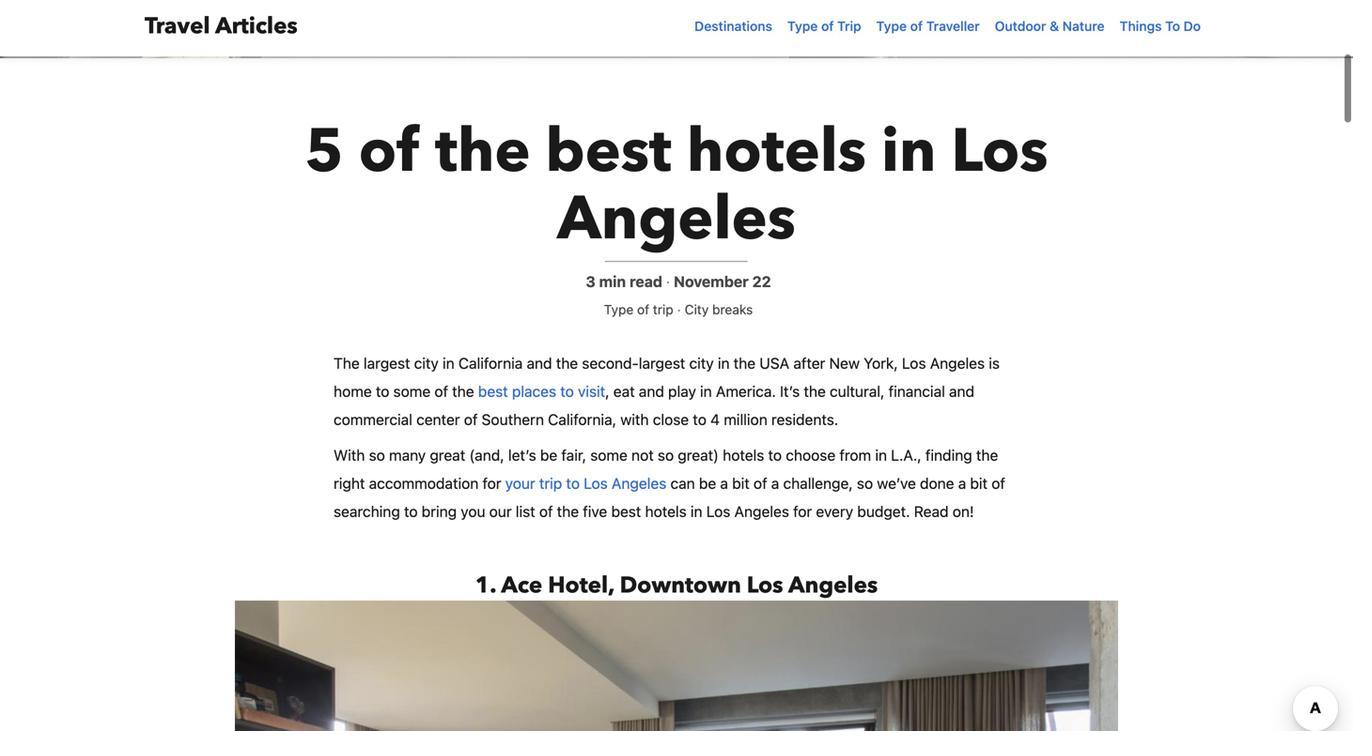 Task type: vqa. For each thing, say whether or not it's contained in the screenshot.
trip to the bottom
yes



Task type: describe. For each thing, give the bounding box(es) containing it.
of left challenge,
[[754, 475, 767, 493]]

type of trip
[[604, 302, 673, 318]]

1. ace hotel, downtown los angeles
[[475, 571, 878, 602]]

best places to visit
[[478, 383, 605, 401]]

angeles down every
[[788, 571, 878, 602]]

from
[[839, 447, 871, 465]]

with so many great (and, let's be fair, some not so great) hotels to choose from in l.a., finding the right accommodation for
[[334, 447, 998, 493]]

destinations link
[[687, 9, 780, 43]]

cultural,
[[830, 383, 885, 401]]

center
[[416, 411, 460, 429]]

of left trip
[[821, 18, 834, 34]]

in inside with so many great (and, let's be fair, some not so great) hotels to choose from in l.a., finding the right accommodation for
[[875, 447, 887, 465]]

many
[[389, 447, 426, 465]]

searching
[[334, 503, 400, 521]]

l.a.,
[[891, 447, 922, 465]]

of left traveller
[[910, 18, 923, 34]]

to down fair,
[[566, 475, 580, 493]]

1 largest from the left
[[364, 355, 410, 373]]

to inside the largest city in california and the second-largest city in the usa after new york, los angeles is home to some of the
[[376, 383, 389, 401]]

the largest city in california and the second-largest city in the usa after new york, los angeles is home to some of the
[[334, 355, 1000, 401]]

things
[[1120, 18, 1162, 34]]

play
[[668, 383, 696, 401]]

ace
[[501, 571, 542, 602]]

on!
[[953, 503, 974, 521]]

finding
[[925, 447, 972, 465]]

the
[[334, 355, 360, 373]]

downtown
[[620, 571, 741, 602]]

best inside can be a bit of a challenge, so we've done a bit of searching to bring you our list of the five best hotels in los angeles for every budget. read on!
[[611, 503, 641, 521]]

1 bit from the left
[[732, 475, 750, 493]]

challenge,
[[783, 475, 853, 493]]

destinations
[[694, 18, 772, 34]]

3 a from the left
[[958, 475, 966, 493]]

1 city from the left
[[414, 355, 439, 373]]

things to do
[[1120, 18, 1201, 34]]

some inside the largest city in california and the second-largest city in the usa after new york, los angeles is home to some of the
[[393, 383, 431, 401]]

commercial
[[334, 411, 412, 429]]

can be a bit of a challenge, so we've done a bit of searching to bring you our list of the five best hotels in los angeles for every budget. read on!
[[334, 475, 1005, 521]]

1 vertical spatial best
[[478, 383, 508, 401]]

your trip to los angeles
[[505, 475, 666, 493]]

hotels inside with so many great (and, let's be fair, some not so great) hotels to choose from in l.a., finding the right accommodation for
[[723, 447, 764, 465]]

of right done
[[992, 475, 1005, 493]]

our
[[489, 503, 512, 521]]

every
[[816, 503, 853, 521]]

type for type of trip
[[787, 18, 818, 34]]

home
[[334, 383, 372, 401]]

1 a from the left
[[720, 475, 728, 493]]

1.
[[475, 571, 496, 602]]

best places to visit link
[[478, 383, 605, 401]]

choose
[[786, 447, 835, 465]]

new
[[829, 355, 860, 373]]

bring
[[422, 503, 457, 521]]

city breaks
[[685, 302, 753, 318]]

city
[[685, 302, 709, 318]]

to left the visit
[[560, 383, 574, 401]]

1 horizontal spatial and
[[639, 383, 664, 401]]

type for type of traveller
[[876, 18, 907, 34]]

million
[[724, 411, 767, 429]]

&
[[1050, 18, 1059, 34]]

do
[[1184, 18, 1201, 34]]

you
[[461, 503, 485, 521]]

los inside 5 of the best hotels in los angeles
[[951, 111, 1048, 193]]

to inside , eat and play in america. it's the cultural, financial and commercial center of southern california, with close to 4 million residents.
[[693, 411, 706, 429]]

not
[[631, 447, 654, 465]]

of inside , eat and play in america. it's the cultural, financial and commercial center of southern california, with close to 4 million residents.
[[464, 411, 478, 429]]

fair,
[[561, 447, 586, 465]]

with
[[620, 411, 649, 429]]

angeles inside the largest city in california and the second-largest city in the usa after new york, los angeles is home to some of the
[[930, 355, 985, 373]]

travel
[[145, 11, 210, 42]]

york,
[[864, 355, 898, 373]]

(and,
[[469, 447, 504, 465]]

usa
[[760, 355, 789, 373]]

places
[[512, 383, 556, 401]]

great
[[430, 447, 465, 465]]

read
[[630, 273, 662, 291]]

great)
[[678, 447, 719, 465]]

angeles inside can be a bit of a challenge, so we've done a bit of searching to bring you our list of the five best hotels in los angeles for every budget. read on!
[[734, 503, 789, 521]]

2 city from the left
[[689, 355, 714, 373]]

can
[[670, 475, 695, 493]]

november 22
[[674, 273, 771, 291]]

los inside can be a bit of a challenge, so we've done a bit of searching to bring you our list of the five best hotels in los angeles for every budget. read on!
[[706, 503, 730, 521]]

list
[[516, 503, 535, 521]]

the inside 5 of the best hotels in los angeles
[[435, 111, 530, 193]]

4
[[710, 411, 720, 429]]

to
[[1165, 18, 1180, 34]]

of inside 5 of the best hotels in los angeles
[[359, 111, 420, 193]]

financial
[[889, 383, 945, 401]]



Task type: locate. For each thing, give the bounding box(es) containing it.
breaks
[[712, 302, 753, 318]]

some inside with so many great (and, let's be fair, some not so great) hotels to choose from in l.a., finding the right accommodation for
[[590, 447, 628, 465]]

2 horizontal spatial a
[[958, 475, 966, 493]]

california,
[[548, 411, 616, 429]]

2 vertical spatial hotels
[[645, 503, 687, 521]]

so right not
[[658, 447, 674, 465]]

5 of the best hotels in los angeles
[[305, 111, 1048, 261]]

done
[[920, 475, 954, 493]]

in
[[881, 111, 936, 193], [443, 355, 454, 373], [718, 355, 730, 373], [700, 383, 712, 401], [875, 447, 887, 465], [691, 503, 702, 521]]

some up "center" at the left bottom of the page
[[393, 383, 431, 401]]

for inside can be a bit of a challenge, so we've done a bit of searching to bring you our list of the five best hotels in los angeles for every budget. read on!
[[793, 503, 812, 521]]

type down 3 min read
[[604, 302, 634, 318]]

things to do link
[[1112, 9, 1208, 43]]

city up play
[[689, 355, 714, 373]]

and
[[527, 355, 552, 373], [639, 383, 664, 401], [949, 383, 974, 401]]

so inside can be a bit of a challenge, so we've done a bit of searching to bring you our list of the five best hotels in los angeles for every budget. read on!
[[857, 475, 873, 493]]

0 vertical spatial best
[[545, 111, 672, 193]]

type of traveller link
[[869, 9, 987, 43]]

0 horizontal spatial bit
[[732, 475, 750, 493]]

be right can
[[699, 475, 716, 493]]

your trip to los angeles link
[[505, 475, 666, 493]]

accommodation
[[369, 475, 479, 493]]

outdoor & nature link
[[987, 9, 1112, 43]]

a right can
[[720, 475, 728, 493]]

for
[[482, 475, 501, 493], [793, 503, 812, 521]]

trip right "your"
[[539, 475, 562, 493]]

right
[[334, 475, 365, 493]]

0 horizontal spatial a
[[720, 475, 728, 493]]

trip
[[653, 302, 673, 318], [539, 475, 562, 493]]

bit
[[732, 475, 750, 493], [970, 475, 988, 493]]

of down read
[[637, 302, 649, 318]]

1 horizontal spatial be
[[699, 475, 716, 493]]

1 vertical spatial be
[[699, 475, 716, 493]]

to left choose in the right bottom of the page
[[768, 447, 782, 465]]

in inside , eat and play in america. it's the cultural, financial and commercial center of southern california, with close to 4 million residents.
[[700, 383, 712, 401]]

22
[[752, 273, 771, 291]]

california
[[458, 355, 523, 373]]

for left every
[[793, 503, 812, 521]]

0 horizontal spatial city
[[414, 355, 439, 373]]

angeles inside 5 of the best hotels in los angeles
[[557, 179, 796, 261]]

budget.
[[857, 503, 910, 521]]

angeles up read
[[557, 179, 796, 261]]

southern
[[482, 411, 544, 429]]

0 horizontal spatial so
[[369, 447, 385, 465]]

1 horizontal spatial city
[[689, 355, 714, 373]]

five
[[583, 503, 607, 521]]

of
[[821, 18, 834, 34], [910, 18, 923, 34], [359, 111, 420, 193], [637, 302, 649, 318], [434, 383, 448, 401], [464, 411, 478, 429], [754, 475, 767, 493], [992, 475, 1005, 493], [539, 503, 553, 521]]

0 horizontal spatial largest
[[364, 355, 410, 373]]

best inside 5 of the best hotels in los angeles
[[545, 111, 672, 193]]

1 vertical spatial trip
[[539, 475, 562, 493]]

angeles left is
[[930, 355, 985, 373]]

and right the financial
[[949, 383, 974, 401]]

2 largest from the left
[[639, 355, 685, 373]]

of inside the largest city in california and the second-largest city in the usa after new york, los angeles is home to some of the
[[434, 383, 448, 401]]

2 bit from the left
[[970, 475, 988, 493]]

for inside with so many great (and, let's be fair, some not so great) hotels to choose from in l.a., finding the right accommodation for
[[482, 475, 501, 493]]

type left trip
[[787, 18, 818, 34]]

bit right can
[[732, 475, 750, 493]]

to left 4
[[693, 411, 706, 429]]

1 horizontal spatial largest
[[639, 355, 685, 373]]

in inside 5 of the best hotels in los angeles
[[881, 111, 936, 193]]

of right list
[[539, 503, 553, 521]]

0 horizontal spatial be
[[540, 447, 557, 465]]

2 vertical spatial best
[[611, 503, 641, 521]]

close
[[653, 411, 689, 429]]

for left "your"
[[482, 475, 501, 493]]

of right 5
[[359, 111, 420, 193]]

travel articles
[[145, 11, 298, 42]]

type of traveller
[[876, 18, 980, 34]]

of up "center" at the left bottom of the page
[[434, 383, 448, 401]]

type of trip link
[[780, 9, 869, 43]]

angeles down challenge,
[[734, 503, 789, 521]]

a
[[720, 475, 728, 493], [771, 475, 779, 493], [958, 475, 966, 493]]

outdoor & nature
[[995, 18, 1105, 34]]

your
[[505, 475, 535, 493]]

type for type of trip
[[604, 302, 634, 318]]

2 horizontal spatial so
[[857, 475, 873, 493]]

is
[[989, 355, 1000, 373]]

, eat and play in america. it's the cultural, financial and commercial center of southern california, with close to 4 million residents.
[[334, 383, 974, 429]]

1 vertical spatial some
[[590, 447, 628, 465]]

1 horizontal spatial for
[[793, 503, 812, 521]]

0 horizontal spatial some
[[393, 383, 431, 401]]

2 a from the left
[[771, 475, 779, 493]]

with
[[334, 447, 365, 465]]

to left bring
[[404, 503, 418, 521]]

read
[[914, 503, 949, 521]]

,
[[605, 383, 609, 401]]

some left not
[[590, 447, 628, 465]]

1 horizontal spatial trip
[[653, 302, 673, 318]]

1 horizontal spatial some
[[590, 447, 628, 465]]

los inside the largest city in california and the second-largest city in the usa after new york, los angeles is home to some of the
[[902, 355, 926, 373]]

largest right 'the'
[[364, 355, 410, 373]]

the inside can be a bit of a challenge, so we've done a bit of searching to bring you our list of the five best hotels in los angeles for every budget. read on!
[[557, 503, 579, 521]]

to
[[376, 383, 389, 401], [560, 383, 574, 401], [693, 411, 706, 429], [768, 447, 782, 465], [566, 475, 580, 493], [404, 503, 418, 521]]

type of trip
[[787, 18, 861, 34]]

to inside can be a bit of a challenge, so we've done a bit of searching to bring you our list of the five best hotels in los angeles for every budget. read on!
[[404, 503, 418, 521]]

trip
[[837, 18, 861, 34]]

we've
[[877, 475, 916, 493]]

a right done
[[958, 475, 966, 493]]

0 vertical spatial hotels
[[687, 111, 866, 193]]

a left challenge,
[[771, 475, 779, 493]]

1 vertical spatial hotels
[[723, 447, 764, 465]]

so right with on the bottom of page
[[369, 447, 385, 465]]

1 horizontal spatial a
[[771, 475, 779, 493]]

0 vertical spatial for
[[482, 475, 501, 493]]

5
[[305, 111, 344, 193]]

best
[[545, 111, 672, 193], [478, 383, 508, 401], [611, 503, 641, 521]]

city
[[414, 355, 439, 373], [689, 355, 714, 373]]

bit up on!
[[970, 475, 988, 493]]

0 horizontal spatial type
[[604, 302, 634, 318]]

and right eat
[[639, 383, 664, 401]]

so
[[369, 447, 385, 465], [658, 447, 674, 465], [857, 475, 873, 493]]

the inside with so many great (and, let's be fair, some not so great) hotels to choose from in l.a., finding the right accommodation for
[[976, 447, 998, 465]]

largest up play
[[639, 355, 685, 373]]

hotel,
[[548, 571, 614, 602]]

type right trip
[[876, 18, 907, 34]]

outdoor
[[995, 18, 1046, 34]]

after
[[793, 355, 825, 373]]

visit
[[578, 383, 605, 401]]

angeles down not
[[612, 475, 666, 493]]

residents.
[[771, 411, 838, 429]]

largest
[[364, 355, 410, 373], [639, 355, 685, 373]]

0 horizontal spatial and
[[527, 355, 552, 373]]

2 horizontal spatial and
[[949, 383, 974, 401]]

in inside can be a bit of a challenge, so we've done a bit of searching to bring you our list of the five best hotels in los angeles for every budget. read on!
[[691, 503, 702, 521]]

nature
[[1062, 18, 1105, 34]]

city up "center" at the left bottom of the page
[[414, 355, 439, 373]]

be inside with so many great (and, let's be fair, some not so great) hotels to choose from in l.a., finding the right accommodation for
[[540, 447, 557, 465]]

2 horizontal spatial type
[[876, 18, 907, 34]]

so down from
[[857, 475, 873, 493]]

1 vertical spatial for
[[793, 503, 812, 521]]

1 horizontal spatial so
[[658, 447, 674, 465]]

1 horizontal spatial type
[[787, 18, 818, 34]]

be inside can be a bit of a challenge, so we've done a bit of searching to bring you our list of the five best hotels in los angeles for every budget. read on!
[[699, 475, 716, 493]]

eat
[[613, 383, 635, 401]]

hotels inside 5 of the best hotels in los angeles
[[687, 111, 866, 193]]

3
[[586, 273, 595, 291]]

the
[[435, 111, 530, 193], [556, 355, 578, 373], [734, 355, 756, 373], [452, 383, 474, 401], [804, 383, 826, 401], [976, 447, 998, 465], [557, 503, 579, 521]]

0 vertical spatial some
[[393, 383, 431, 401]]

the inside , eat and play in america. it's the cultural, financial and commercial center of southern california, with close to 4 million residents.
[[804, 383, 826, 401]]

it's
[[780, 383, 800, 401]]

0 vertical spatial trip
[[653, 302, 673, 318]]

november
[[674, 273, 749, 291]]

0 horizontal spatial for
[[482, 475, 501, 493]]

articles
[[215, 11, 298, 42]]

trip down read
[[653, 302, 673, 318]]

be left fair,
[[540, 447, 557, 465]]

0 vertical spatial be
[[540, 447, 557, 465]]

to up the commercial
[[376, 383, 389, 401]]

angeles
[[557, 179, 796, 261], [930, 355, 985, 373], [612, 475, 666, 493], [734, 503, 789, 521], [788, 571, 878, 602]]

traveller
[[926, 18, 980, 34]]

of right "center" at the left bottom of the page
[[464, 411, 478, 429]]

hotels inside can be a bit of a challenge, so we've done a bit of searching to bring you our list of the five best hotels in los angeles for every budget. read on!
[[645, 503, 687, 521]]

america.
[[716, 383, 776, 401]]

second-
[[582, 355, 639, 373]]

some
[[393, 383, 431, 401], [590, 447, 628, 465]]

3 min read
[[586, 273, 662, 291]]

let's
[[508, 447, 536, 465]]

and inside the largest city in california and the second-largest city in the usa after new york, los angeles is home to some of the
[[527, 355, 552, 373]]

be
[[540, 447, 557, 465], [699, 475, 716, 493]]

min
[[599, 273, 626, 291]]

1 horizontal spatial bit
[[970, 475, 988, 493]]

and up best places to visit link
[[527, 355, 552, 373]]

to inside with so many great (and, let's be fair, some not so great) hotels to choose from in l.a., finding the right accommodation for
[[768, 447, 782, 465]]

0 horizontal spatial trip
[[539, 475, 562, 493]]



